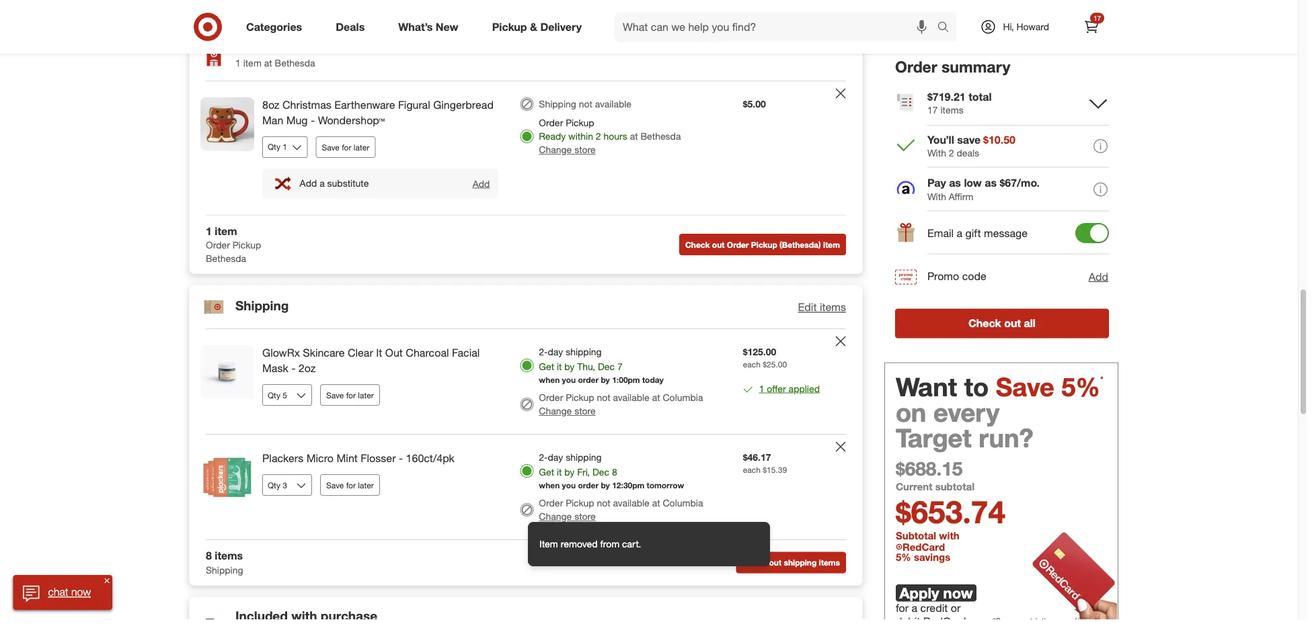 Task type: vqa. For each thing, say whether or not it's contained in the screenshot.
the bottom made
no



Task type: describe. For each thing, give the bounding box(es) containing it.
items inside 8 items shipping
[[215, 550, 243, 563]]

subtotal
[[896, 530, 936, 542]]

&
[[530, 20, 537, 33]]

later for mint
[[358, 481, 374, 491]]

save for later button for mint
[[320, 475, 380, 496]]

shipping inside button
[[784, 558, 817, 568]]

with inside pay as low as $67/mo. with affirm
[[928, 191, 946, 203]]

each for $46.17
[[743, 466, 761, 476]]

- inside '8oz christmas earthenware figural gingerbread man mug - wondershop™'
[[311, 114, 315, 127]]

7
[[617, 361, 623, 373]]

on every target run?
[[896, 397, 1034, 454]]

item for 1 item at bethesda
[[243, 57, 262, 69]]

order pickup not available at columbia change store for plackers micro mint flosser - 160ct/4pk
[[539, 498, 703, 523]]

$688.15 current subtotal $653.74
[[896, 458, 1006, 531]]

$67/mo.
[[1000, 177, 1040, 190]]

dec for glowrx skincare clear it out charcoal facial mask - 2oz
[[598, 361, 615, 373]]

0 vertical spatial not
[[579, 98, 593, 110]]

what's
[[398, 20, 433, 33]]

order inside 1 item order pickup bethesda
[[206, 240, 230, 251]]

hi,
[[1003, 21, 1014, 33]]

check out shipping items button
[[736, 553, 846, 574]]

1 item order pickup bethesda
[[206, 225, 261, 265]]

check out all
[[969, 317, 1036, 330]]

mint
[[337, 452, 358, 466]]

wondershop™
[[318, 114, 385, 127]]

2- for plackers micro mint flosser - 160ct/4pk
[[539, 452, 548, 464]]

2oz
[[299, 362, 316, 375]]

on
[[896, 397, 927, 428]]

a inside apply now for a credit or
[[912, 602, 918, 615]]

you'll
[[928, 133, 954, 146]]

save for later button for earthenware
[[316, 136, 376, 158]]

store inside order pickup ready within 2 hours at bethesda change store
[[575, 144, 596, 156]]

160ct/4pk
[[406, 452, 455, 466]]

2 for save
[[949, 147, 954, 159]]

for inside apply now for a credit or
[[896, 602, 909, 615]]

2 vertical spatial shipping
[[206, 565, 243, 577]]

when for glowrx skincare clear it out charcoal facial mask - 2oz
[[539, 375, 560, 385]]

17 inside 17 link
[[1094, 14, 1101, 22]]

for for earthenware
[[342, 142, 351, 152]]

plackers
[[262, 452, 303, 466]]

substitute
[[327, 178, 369, 189]]

5% savings
[[896, 551, 951, 564]]

apply now for a credit or
[[896, 585, 973, 615]]

pickup inside 1 item order pickup bethesda
[[233, 240, 261, 251]]

it for glowrx skincare clear it out charcoal facial mask - 2oz
[[557, 361, 562, 373]]

by left fri,
[[565, 467, 575, 479]]

What can we help you find? suggestions appear below search field
[[615, 12, 941, 42]]

1 horizontal spatial bethesda
[[275, 57, 315, 69]]

glowrx skincare clear it out charcoal facial mask - 2oz link
[[262, 346, 499, 377]]

at inside order pickup ready within 2 hours at bethesda change store
[[630, 131, 638, 142]]

1 change store button from the top
[[539, 143, 596, 157]]

all
[[1024, 317, 1036, 330]]

cart.
[[622, 539, 641, 551]]

micro
[[306, 452, 334, 466]]

2 horizontal spatial add
[[1089, 270, 1109, 283]]

plackers micro mint flosser - 160ct/4pk image
[[200, 451, 254, 505]]

facial
[[452, 347, 480, 360]]

8 items shipping
[[206, 550, 243, 577]]

✕
[[104, 577, 109, 585]]

savings
[[914, 551, 951, 564]]

order for glowrx skincare clear it out charcoal facial mask - 2oz
[[578, 375, 599, 385]]

chat now button
[[13, 576, 112, 611]]

flosser
[[361, 452, 396, 466]]

skincare
[[303, 347, 345, 360]]

pickup & delivery link
[[481, 12, 599, 42]]

not available radio for glowrx skincare clear it out charcoal facial mask - 2oz
[[520, 398, 534, 412]]

categories
[[246, 20, 302, 33]]

want to save 5% *
[[896, 371, 1104, 403]]

at down tomorrow
[[652, 498, 660, 510]]

0 vertical spatial available
[[595, 98, 632, 110]]

item
[[539, 539, 558, 551]]

gingerbread
[[433, 99, 494, 112]]

$125.00
[[743, 347, 776, 358]]

0 horizontal spatial add button
[[472, 177, 491, 190]]

order pickup not available at columbia change store for glowrx skincare clear it out charcoal facial mask - 2oz
[[539, 392, 703, 417]]

day for plackers micro mint flosser - 160ct/4pk
[[548, 452, 563, 464]]

earthenware
[[334, 99, 395, 112]]

out
[[385, 347, 403, 360]]

clear
[[348, 347, 373, 360]]

what's new link
[[387, 12, 475, 42]]

check out order pickup (bethesda) item button
[[679, 234, 846, 255]]

1:00pm
[[612, 375, 640, 385]]

dec for plackers micro mint flosser - 160ct/4pk
[[593, 467, 609, 479]]

glowrx
[[262, 347, 300, 360]]

1 offer applied button
[[759, 382, 820, 396]]

you for plackers micro mint flosser - 160ct/4pk
[[562, 481, 576, 491]]

out for 1
[[712, 240, 725, 250]]

save for plackers micro mint flosser - 160ct/4pk
[[326, 481, 344, 491]]

message
[[984, 227, 1028, 240]]

edit items button
[[798, 300, 846, 315]]

Store pickup radio
[[520, 130, 534, 143]]

hours
[[604, 131, 627, 142]]

$125.00 each $25.00
[[743, 347, 787, 370]]

at down categories
[[264, 57, 272, 69]]

with inside you'll save $10.50 with 2 deals
[[928, 147, 946, 159]]

2 as from the left
[[985, 177, 997, 190]]

apply now button
[[896, 585, 977, 602]]

17 inside $719.21 total 17 items
[[928, 104, 938, 116]]

8 inside 8 items shipping
[[206, 550, 212, 563]]

affirm
[[949, 191, 974, 203]]

want
[[896, 371, 957, 403]]

offer
[[767, 383, 786, 395]]

- inside glowrx skincare clear it out charcoal facial mask - 2oz
[[291, 362, 296, 375]]

change store button for plackers micro mint flosser - 160ct/4pk
[[539, 511, 596, 524]]

within
[[568, 131, 593, 142]]

order inside button
[[727, 240, 749, 250]]

ready
[[539, 131, 566, 142]]

store for plackers micro mint flosser - 160ct/4pk
[[575, 511, 596, 523]]

new
[[436, 20, 459, 33]]

check for 1
[[685, 240, 710, 250]]

1 horizontal spatial add button
[[1088, 269, 1109, 285]]

gift
[[966, 227, 981, 240]]

add a substitute
[[300, 178, 369, 189]]

fri,
[[577, 467, 590, 479]]

email a gift message
[[928, 227, 1028, 240]]

available for glowrx skincare clear it out charcoal facial mask - 2oz
[[613, 392, 650, 404]]

check for order summary
[[969, 317, 1001, 330]]

item inside button
[[823, 240, 840, 250]]

categories link
[[235, 12, 319, 42]]

17 link
[[1077, 12, 1107, 42]]

from
[[600, 539, 620, 551]]

pay
[[928, 177, 946, 190]]

2 vertical spatial -
[[399, 452, 403, 466]]

$5.00
[[743, 98, 766, 110]]

$719.21
[[928, 90, 966, 103]]

store for glowrx skincare clear it out charcoal facial mask - 2oz
[[575, 406, 596, 417]]

pickup & delivery
[[492, 20, 582, 33]]

chat now dialog
[[13, 576, 112, 611]]

charcoal
[[406, 347, 449, 360]]

search button
[[931, 12, 964, 44]]

to
[[964, 371, 989, 403]]



Task type: locate. For each thing, give the bounding box(es) containing it.
now right apply
[[943, 585, 973, 602]]

now for chat
[[71, 586, 91, 599]]

for
[[342, 142, 351, 152], [346, 390, 356, 400], [346, 481, 356, 491], [896, 602, 909, 615]]

0 vertical spatial out
[[712, 240, 725, 250]]

save for later button down glowrx skincare clear it out charcoal facial mask - 2oz
[[320, 385, 380, 406]]

add button
[[472, 177, 491, 190], [1088, 269, 1109, 285]]

not down 2-day shipping get it by fri, dec 8 when you order by 12:30pm tomorrow
[[597, 498, 611, 510]]

change up item
[[539, 511, 572, 523]]

cart item ready to fulfill group containing plackers micro mint flosser - 160ct/4pk
[[190, 435, 862, 540]]

at
[[264, 57, 272, 69], [630, 131, 638, 142], [652, 392, 660, 404], [652, 498, 660, 510]]

$46.17
[[743, 452, 771, 464]]

not available radio
[[520, 398, 534, 412], [520, 504, 534, 517]]

0 vertical spatial dec
[[598, 361, 615, 373]]

2 vertical spatial available
[[613, 498, 650, 510]]

8 inside 2-day shipping get it by fri, dec 8 when you order by 12:30pm tomorrow
[[612, 467, 617, 479]]

each
[[743, 360, 761, 370], [743, 466, 761, 476]]

1 order from the top
[[578, 375, 599, 385]]

0 horizontal spatial add
[[300, 178, 317, 189]]

check
[[685, 240, 710, 250], [969, 317, 1001, 330], [742, 558, 767, 568]]

each down the $46.17
[[743, 466, 761, 476]]

later down wondershop™
[[354, 142, 370, 152]]

1 vertical spatial change
[[539, 406, 572, 417]]

0 horizontal spatial 2
[[596, 131, 601, 142]]

order down thu,
[[578, 375, 599, 385]]

1 when from the top
[[539, 375, 560, 385]]

you for glowrx skincare clear it out charcoal facial mask - 2oz
[[562, 375, 576, 385]]

2 store from the top
[[575, 406, 596, 417]]

0 vertical spatial -
[[311, 114, 315, 127]]

each down $125.00
[[743, 360, 761, 370]]

1 vertical spatial dec
[[593, 467, 609, 479]]

as
[[949, 177, 961, 190], [985, 177, 997, 190]]

0 vertical spatial order pickup not available at columbia change store
[[539, 392, 703, 417]]

$653.74
[[896, 493, 1006, 531]]

at down today
[[652, 392, 660, 404]]

target
[[896, 423, 972, 454]]

save for later button
[[316, 136, 376, 158], [320, 385, 380, 406], [320, 475, 380, 496]]

0 horizontal spatial a
[[320, 178, 325, 189]]

email
[[928, 227, 954, 240]]

hi, howard
[[1003, 21, 1049, 33]]

store up item removed from cart.
[[575, 511, 596, 523]]

by left thu,
[[565, 361, 575, 373]]

christmas
[[282, 99, 332, 112]]

a left credit
[[912, 602, 918, 615]]

1 vertical spatial when
[[539, 481, 560, 491]]

1 with from the top
[[928, 147, 946, 159]]

deals
[[336, 20, 365, 33]]

subtotal with
[[896, 530, 962, 542]]

save for later button for clear
[[320, 385, 380, 406]]

2 vertical spatial store
[[575, 511, 596, 523]]

by left 1:00pm
[[601, 375, 610, 385]]

1 vertical spatial out
[[1004, 317, 1021, 330]]

what's new
[[398, 20, 459, 33]]

2 order from the top
[[578, 481, 599, 491]]

order pickup not available at columbia change store down 12:30pm
[[539, 498, 703, 523]]

order pickup not available at columbia change store
[[539, 392, 703, 417], [539, 498, 703, 523]]

2 it from the top
[[557, 467, 562, 479]]

1 horizontal spatial add
[[473, 178, 490, 190]]

dec inside 2-day shipping get it by thu, dec 7 when you order by 1:00pm today
[[598, 361, 615, 373]]

day inside 2-day shipping get it by fri, dec 8 when you order by 12:30pm tomorrow
[[548, 452, 563, 464]]

order pickup not available at columbia change store down 1:00pm
[[539, 392, 703, 417]]

save down mint
[[326, 481, 344, 491]]

each inside $125.00 each $25.00
[[743, 360, 761, 370]]

2 for pickup
[[596, 131, 601, 142]]

1 vertical spatial shipping
[[566, 452, 602, 464]]

it left fri,
[[557, 467, 562, 479]]

cart item ready to fulfill group containing 8oz christmas earthenware figural gingerbread man mug - wondershop™
[[190, 81, 862, 215]]

save for later button down wondershop™
[[316, 136, 376, 158]]

17 right the howard
[[1094, 14, 1101, 22]]

1 store from the top
[[575, 144, 596, 156]]

order summary
[[895, 57, 1011, 76]]

items inside button
[[819, 558, 840, 568]]

save for later down wondershop™
[[322, 142, 370, 152]]

glowrx skincare clear it out charcoal facial mask - 2oz image
[[200, 346, 254, 400]]

1 vertical spatial 1
[[206, 225, 212, 238]]

columbia down today
[[663, 392, 703, 404]]

2 inside order pickup ready within 2 hours at bethesda change store
[[596, 131, 601, 142]]

save for later button down mint
[[320, 475, 380, 496]]

plackers micro mint flosser - 160ct/4pk
[[262, 452, 455, 466]]

you left 12:30pm
[[562, 481, 576, 491]]

1 vertical spatial each
[[743, 466, 761, 476]]

0 horizontal spatial 8
[[206, 550, 212, 563]]

1 vertical spatial not
[[597, 392, 611, 404]]

columbia for plackers micro mint flosser - 160ct/4pk
[[663, 498, 703, 510]]

not for glowrx skincare clear it out charcoal facial mask - 2oz
[[597, 392, 611, 404]]

2 columbia from the top
[[663, 498, 703, 510]]

edit
[[798, 301, 817, 314]]

as up affirm
[[949, 177, 961, 190]]

it inside 2-day shipping get it by thu, dec 7 when you order by 1:00pm today
[[557, 361, 562, 373]]

1 vertical spatial shipping
[[235, 298, 289, 314]]

1 order pickup not available at columbia change store from the top
[[539, 392, 703, 417]]

2 change from the top
[[539, 406, 572, 417]]

current
[[896, 481, 933, 493]]

1 you from the top
[[562, 375, 576, 385]]

2 horizontal spatial check
[[969, 317, 1001, 330]]

1 vertical spatial 8
[[206, 550, 212, 563]]

None radio
[[520, 98, 534, 111], [520, 359, 534, 373], [520, 465, 534, 478], [520, 98, 534, 111], [520, 359, 534, 373], [520, 465, 534, 478]]

1 vertical spatial 5%
[[896, 551, 911, 564]]

0 vertical spatial change
[[539, 144, 572, 156]]

2-day shipping get it by thu, dec 7 when you order by 1:00pm today
[[539, 347, 664, 385]]

save for later for mint
[[326, 481, 374, 491]]

chat
[[48, 586, 68, 599]]

1 as from the left
[[949, 177, 961, 190]]

0 horizontal spatial now
[[71, 586, 91, 599]]

1 horizontal spatial 8
[[612, 467, 617, 479]]

1 vertical spatial with
[[928, 191, 946, 203]]

3 change from the top
[[539, 511, 572, 523]]

1 vertical spatial change store button
[[539, 405, 596, 418]]

applied
[[789, 383, 820, 395]]

1 vertical spatial not available radio
[[520, 504, 534, 517]]

1 vertical spatial 17
[[928, 104, 938, 116]]

delivery
[[540, 20, 582, 33]]

later down glowrx skincare clear it out charcoal facial mask - 2oz
[[358, 390, 374, 400]]

now for apply
[[943, 585, 973, 602]]

by left 12:30pm
[[601, 481, 610, 491]]

0 vertical spatial cart item ready to fulfill group
[[190, 81, 862, 215]]

1 horizontal spatial now
[[943, 585, 973, 602]]

with down pay
[[928, 191, 946, 203]]

0 vertical spatial it
[[557, 361, 562, 373]]

pay as low as $67/mo. with affirm
[[928, 177, 1040, 203]]

item inside 1 item order pickup bethesda
[[215, 225, 237, 238]]

change down ready
[[539, 144, 572, 156]]

cart item ready to fulfill group containing glowrx skincare clear it out charcoal facial mask - 2oz
[[190, 330, 862, 435]]

items
[[941, 104, 964, 116], [820, 301, 846, 314], [215, 550, 243, 563], [819, 558, 840, 568]]

now inside apply now for a credit or
[[943, 585, 973, 602]]

change store button up the removed
[[539, 511, 596, 524]]

2 left the hours at the left top
[[596, 131, 601, 142]]

1 day from the top
[[548, 347, 563, 358]]

1 vertical spatial order pickup not available at columbia change store
[[539, 498, 703, 523]]

a left the substitute
[[320, 178, 325, 189]]

0 vertical spatial 8
[[612, 467, 617, 479]]

columbia for glowrx skincare clear it out charcoal facial mask - 2oz
[[663, 392, 703, 404]]

a for email
[[957, 227, 963, 240]]

0 vertical spatial item
[[243, 57, 262, 69]]

thu,
[[577, 361, 595, 373]]

change store button down within
[[539, 143, 596, 157]]

you
[[562, 375, 576, 385], [562, 481, 576, 491]]

save for later down mint
[[326, 481, 374, 491]]

save for later
[[322, 142, 370, 152], [326, 390, 374, 400], [326, 481, 374, 491]]

save for later for clear
[[326, 390, 374, 400]]

1 change from the top
[[539, 144, 572, 156]]

when for plackers micro mint flosser - 160ct/4pk
[[539, 481, 560, 491]]

1 inside 1 item order pickup bethesda
[[206, 225, 212, 238]]

chat now
[[48, 586, 91, 599]]

1 vertical spatial order
[[578, 481, 599, 491]]

change store button for glowrx skincare clear it out charcoal facial mask - 2oz
[[539, 405, 596, 418]]

now
[[943, 585, 973, 602], [71, 586, 91, 599]]

1 vertical spatial later
[[358, 390, 374, 400]]

2 get from the top
[[539, 467, 554, 479]]

1 for 1 item at bethesda
[[235, 57, 241, 69]]

save down wondershop™
[[322, 142, 340, 152]]

1 vertical spatial a
[[957, 227, 963, 240]]

change down 2-day shipping get it by thu, dec 7 when you order by 1:00pm today
[[539, 406, 572, 417]]

1 it from the top
[[557, 361, 562, 373]]

shipping inside 2-day shipping get it by thu, dec 7 when you order by 1:00pm today
[[566, 347, 602, 358]]

$25.00
[[763, 360, 787, 370]]

5%
[[1062, 371, 1100, 403], [896, 551, 911, 564]]

every
[[934, 397, 1000, 428]]

glowrx skincare clear it out charcoal facial mask - 2oz
[[262, 347, 480, 375]]

not for plackers micro mint flosser - 160ct/4pk
[[597, 498, 611, 510]]

apply
[[900, 585, 939, 602]]

as right low
[[985, 177, 997, 190]]

items inside $719.21 total 17 items
[[941, 104, 964, 116]]

by
[[565, 361, 575, 373], [601, 375, 610, 385], [565, 467, 575, 479], [601, 481, 610, 491]]

2 vertical spatial item
[[823, 240, 840, 250]]

2 with from the top
[[928, 191, 946, 203]]

1 horizontal spatial 2
[[949, 147, 954, 159]]

0 vertical spatial store
[[575, 144, 596, 156]]

tomorrow
[[647, 481, 684, 491]]

1 horizontal spatial a
[[912, 602, 918, 615]]

17 down $719.21
[[928, 104, 938, 116]]

2 vertical spatial change
[[539, 511, 572, 523]]

8oz christmas earthenware figural gingerbread man mug - wondershop&#8482; image
[[200, 98, 254, 151]]

each inside $46.17 each $15.39
[[743, 466, 761, 476]]

order inside 2-day shipping get it by fri, dec 8 when you order by 12:30pm tomorrow
[[578, 481, 599, 491]]

now inside button
[[71, 586, 91, 599]]

a left gift
[[957, 227, 963, 240]]

0 horizontal spatial 1
[[206, 225, 212, 238]]

0 vertical spatial save for later
[[322, 142, 370, 152]]

deals
[[957, 147, 979, 159]]

it left thu,
[[557, 361, 562, 373]]

for down mint
[[346, 481, 356, 491]]

available down 12:30pm
[[613, 498, 650, 510]]

get for glowrx skincare clear it out charcoal facial mask - 2oz
[[539, 361, 554, 373]]

1 vertical spatial get
[[539, 467, 554, 479]]

pickup inside order pickup ready within 2 hours at bethesda change store
[[566, 117, 594, 129]]

check for 8
[[742, 558, 767, 568]]

shipping for glowrx skincare clear it out charcoal facial mask - 2oz
[[566, 347, 602, 358]]

0 vertical spatial shipping
[[566, 347, 602, 358]]

2 horizontal spatial item
[[823, 240, 840, 250]]

you inside 2-day shipping get it by fri, dec 8 when you order by 12:30pm tomorrow
[[562, 481, 576, 491]]

1 for 1 offer applied
[[759, 383, 764, 395]]

2 vertical spatial save for later
[[326, 481, 374, 491]]

day inside 2-day shipping get it by thu, dec 7 when you order by 1:00pm today
[[548, 347, 563, 358]]

0 vertical spatial 5%
[[1062, 371, 1100, 403]]

it inside 2-day shipping get it by fri, dec 8 when you order by 12:30pm tomorrow
[[557, 467, 562, 479]]

1 cart item ready to fulfill group from the top
[[190, 81, 862, 215]]

mask
[[262, 362, 288, 375]]

✕ button
[[101, 576, 112, 587]]

out for order summary
[[1004, 317, 1021, 330]]

1 vertical spatial you
[[562, 481, 576, 491]]

0 vertical spatial bethesda
[[275, 57, 315, 69]]

(bethesda)
[[780, 240, 821, 250]]

2 vertical spatial bethesda
[[206, 253, 246, 265]]

change for plackers micro mint flosser - 160ct/4pk
[[539, 511, 572, 523]]

1
[[235, 57, 241, 69], [206, 225, 212, 238], [759, 383, 764, 395]]

for left credit
[[896, 602, 909, 615]]

0 vertical spatial day
[[548, 347, 563, 358]]

$10.50
[[983, 133, 1016, 146]]

8oz christmas earthenware figural gingerbread man mug - wondershop™
[[262, 99, 494, 127]]

1 vertical spatial add button
[[1088, 269, 1109, 285]]

2 horizontal spatial -
[[399, 452, 403, 466]]

available up the hours at the left top
[[595, 98, 632, 110]]

8oz christmas earthenware figural gingerbread man mug - wondershop™ link
[[262, 98, 499, 128]]

for for clear
[[346, 390, 356, 400]]

pickup inside button
[[751, 240, 777, 250]]

save for 8oz christmas earthenware figural gingerbread man mug - wondershop™
[[322, 142, 340, 152]]

2 vertical spatial 1
[[759, 383, 764, 395]]

0 vertical spatial a
[[320, 178, 325, 189]]

2 when from the top
[[539, 481, 560, 491]]

get inside 2-day shipping get it by thu, dec 7 when you order by 1:00pm today
[[539, 361, 554, 373]]

save for later down glowrx skincare clear it out charcoal facial mask - 2oz
[[326, 390, 374, 400]]

affirm image
[[895, 179, 917, 201], [897, 181, 915, 194]]

1 vertical spatial day
[[548, 452, 563, 464]]

store
[[575, 144, 596, 156], [575, 406, 596, 417], [575, 511, 596, 523]]

at right the hours at the left top
[[630, 131, 638, 142]]

1 horizontal spatial 1
[[235, 57, 241, 69]]

now right chat
[[71, 586, 91, 599]]

0 vertical spatial when
[[539, 375, 560, 385]]

each for $125.00
[[743, 360, 761, 370]]

shipping for shipping not available
[[539, 98, 576, 110]]

dec right fri,
[[593, 467, 609, 479]]

1 vertical spatial available
[[613, 392, 650, 404]]

2 vertical spatial cart item ready to fulfill group
[[190, 435, 862, 540]]

for for mint
[[346, 481, 356, 491]]

mug
[[286, 114, 308, 127]]

0 horizontal spatial as
[[949, 177, 961, 190]]

shipping for shipping
[[235, 298, 289, 314]]

available for plackers micro mint flosser - 160ct/4pk
[[613, 498, 650, 510]]

1 vertical spatial store
[[575, 406, 596, 417]]

2 2- from the top
[[539, 452, 548, 464]]

1 get from the top
[[539, 361, 554, 373]]

1 vertical spatial bethesda
[[641, 131, 681, 142]]

run?
[[979, 423, 1034, 454]]

shipping inside 2-day shipping get it by fri, dec 8 when you order by 12:30pm tomorrow
[[566, 452, 602, 464]]

0 vertical spatial columbia
[[663, 392, 703, 404]]

you inside 2-day shipping get it by thu, dec 7 when you order by 1:00pm today
[[562, 375, 576, 385]]

0 vertical spatial add button
[[472, 177, 491, 190]]

order pickup ready within 2 hours at bethesda change store
[[539, 117, 681, 156]]

man
[[262, 114, 283, 127]]

items inside 'dropdown button'
[[820, 301, 846, 314]]

0 horizontal spatial bethesda
[[206, 253, 246, 265]]

2 change store button from the top
[[539, 405, 596, 418]]

2 inside you'll save $10.50 with 2 deals
[[949, 147, 954, 159]]

2 you from the top
[[562, 481, 576, 491]]

later for clear
[[358, 390, 374, 400]]

2- for glowrx skincare clear it out charcoal facial mask - 2oz
[[539, 347, 548, 358]]

0 horizontal spatial out
[[712, 240, 725, 250]]

item
[[243, 57, 262, 69], [215, 225, 237, 238], [823, 240, 840, 250]]

0 vertical spatial 1
[[235, 57, 241, 69]]

2 order pickup not available at columbia change store from the top
[[539, 498, 703, 523]]

0 vertical spatial shipping
[[539, 98, 576, 110]]

1 vertical spatial save for later button
[[320, 385, 380, 406]]

0 vertical spatial check
[[685, 240, 710, 250]]

later
[[354, 142, 370, 152], [358, 390, 374, 400], [358, 481, 374, 491]]

edit items
[[798, 301, 846, 314]]

8oz
[[262, 99, 280, 112]]

out for 8
[[769, 558, 782, 568]]

not available radio for plackers micro mint flosser - 160ct/4pk
[[520, 504, 534, 517]]

1 item at bethesda
[[235, 57, 315, 69]]

with down you'll at the top of the page
[[928, 147, 946, 159]]

order inside order pickup ready within 2 hours at bethesda change store
[[539, 117, 563, 129]]

0 vertical spatial save for later button
[[316, 136, 376, 158]]

a for add
[[320, 178, 325, 189]]

*
[[1100, 375, 1104, 385]]

for down wondershop™
[[342, 142, 351, 152]]

store down thu,
[[575, 406, 596, 417]]

2- inside 2-day shipping get it by fri, dec 8 when you order by 12:30pm tomorrow
[[539, 452, 548, 464]]

item removed from cart.
[[539, 539, 641, 551]]

3 cart item ready to fulfill group from the top
[[190, 435, 862, 540]]

change store button down thu,
[[539, 405, 596, 418]]

1 vertical spatial check
[[969, 317, 1001, 330]]

1 2- from the top
[[539, 347, 548, 358]]

later for earthenware
[[354, 142, 370, 152]]

0 vertical spatial later
[[354, 142, 370, 152]]

0 vertical spatial 2-
[[539, 347, 548, 358]]

change inside order pickup ready within 2 hours at bethesda change store
[[539, 144, 572, 156]]

-
[[311, 114, 315, 127], [291, 362, 296, 375], [399, 452, 403, 466]]

2 vertical spatial check
[[742, 558, 767, 568]]

2 each from the top
[[743, 466, 761, 476]]

available
[[595, 98, 632, 110], [613, 392, 650, 404], [613, 498, 650, 510]]

code
[[962, 270, 987, 283]]

not up within
[[579, 98, 593, 110]]

- left 2oz
[[291, 362, 296, 375]]

2 vertical spatial not
[[597, 498, 611, 510]]

1 vertical spatial cart item ready to fulfill group
[[190, 330, 862, 435]]

columbia down tomorrow
[[663, 498, 703, 510]]

it
[[376, 347, 382, 360]]

order inside 2-day shipping get it by thu, dec 7 when you order by 1:00pm today
[[578, 375, 599, 385]]

get left thu,
[[539, 361, 554, 373]]

bethesda inside 1 item order pickup bethesda
[[206, 253, 246, 265]]

promo code
[[928, 270, 987, 283]]

later down plackers micro mint flosser - 160ct/4pk
[[358, 481, 374, 491]]

save right to
[[996, 371, 1055, 403]]

2 horizontal spatial a
[[957, 227, 963, 240]]

2 vertical spatial out
[[769, 558, 782, 568]]

2 day from the top
[[548, 452, 563, 464]]

1 for 1 item order pickup bethesda
[[206, 225, 212, 238]]

- right mug
[[311, 114, 315, 127]]

get inside 2-day shipping get it by fri, dec 8 when you order by 12:30pm tomorrow
[[539, 467, 554, 479]]

shipping for plackers micro mint flosser - 160ct/4pk
[[566, 452, 602, 464]]

when inside 2-day shipping get it by thu, dec 7 when you order by 1:00pm today
[[539, 375, 560, 385]]

1 each from the top
[[743, 360, 761, 370]]

save for later for earthenware
[[322, 142, 370, 152]]

today
[[642, 375, 664, 385]]

1 horizontal spatial item
[[243, 57, 262, 69]]

save down skincare
[[326, 390, 344, 400]]

it for plackers micro mint flosser - 160ct/4pk
[[557, 467, 562, 479]]

available down 1:00pm
[[613, 392, 650, 404]]

subtotal
[[935, 481, 975, 493]]

get for plackers micro mint flosser - 160ct/4pk
[[539, 467, 554, 479]]

2-day shipping get it by fri, dec 8 when you order by 12:30pm tomorrow
[[539, 452, 684, 491]]

3 store from the top
[[575, 511, 596, 523]]

shipping not available
[[539, 98, 632, 110]]

you'll save $10.50 with 2 deals
[[928, 133, 1016, 159]]

0 vertical spatial with
[[928, 147, 946, 159]]

1 horizontal spatial 17
[[1094, 14, 1101, 22]]

credit
[[921, 602, 948, 615]]

$719.21 total 17 items
[[928, 90, 992, 116]]

change for glowrx skincare clear it out charcoal facial mask - 2oz
[[539, 406, 572, 417]]

save for glowrx skincare clear it out charcoal facial mask - 2oz
[[326, 390, 344, 400]]

get left fri,
[[539, 467, 554, 479]]

not down 2-day shipping get it by thu, dec 7 when you order by 1:00pm today
[[597, 392, 611, 404]]

for down glowrx skincare clear it out charcoal facial mask - 2oz
[[346, 390, 356, 400]]

order for plackers micro mint flosser - 160ct/4pk
[[578, 481, 599, 491]]

figural
[[398, 99, 430, 112]]

1 offer applied
[[759, 383, 820, 395]]

3 change store button from the top
[[539, 511, 596, 524]]

dec left 7
[[598, 361, 615, 373]]

2 not available radio from the top
[[520, 504, 534, 517]]

total
[[969, 90, 992, 103]]

get
[[539, 361, 554, 373], [539, 467, 554, 479]]

2 vertical spatial later
[[358, 481, 374, 491]]

1 columbia from the top
[[663, 392, 703, 404]]

cart item ready to fulfill group
[[190, 81, 862, 215], [190, 330, 862, 435], [190, 435, 862, 540]]

2 vertical spatial a
[[912, 602, 918, 615]]

1 not available radio from the top
[[520, 398, 534, 412]]

2- inside 2-day shipping get it by thu, dec 7 when you order by 1:00pm today
[[539, 347, 548, 358]]

1 inside button
[[759, 383, 764, 395]]

bethesda inside order pickup ready within 2 hours at bethesda change store
[[641, 131, 681, 142]]

day for glowrx skincare clear it out charcoal facial mask - 2oz
[[548, 347, 563, 358]]

store down within
[[575, 144, 596, 156]]

2 left deals
[[949, 147, 954, 159]]

- right flosser
[[399, 452, 403, 466]]

0 vertical spatial not available radio
[[520, 398, 534, 412]]

dec inside 2-day shipping get it by fri, dec 8 when you order by 12:30pm tomorrow
[[593, 467, 609, 479]]

order down fri,
[[578, 481, 599, 491]]

you left 1:00pm
[[562, 375, 576, 385]]

2 horizontal spatial 1
[[759, 383, 764, 395]]

0 horizontal spatial item
[[215, 225, 237, 238]]

item for 1 item order pickup bethesda
[[215, 225, 237, 238]]

howard
[[1017, 21, 1049, 33]]

2 cart item ready to fulfill group from the top
[[190, 330, 862, 435]]

0 vertical spatial 2
[[596, 131, 601, 142]]

check out all button
[[895, 309, 1109, 339]]

when inside 2-day shipping get it by fri, dec 8 when you order by 12:30pm tomorrow
[[539, 481, 560, 491]]

1 vertical spatial 2
[[949, 147, 954, 159]]

0 vertical spatial order
[[578, 375, 599, 385]]



